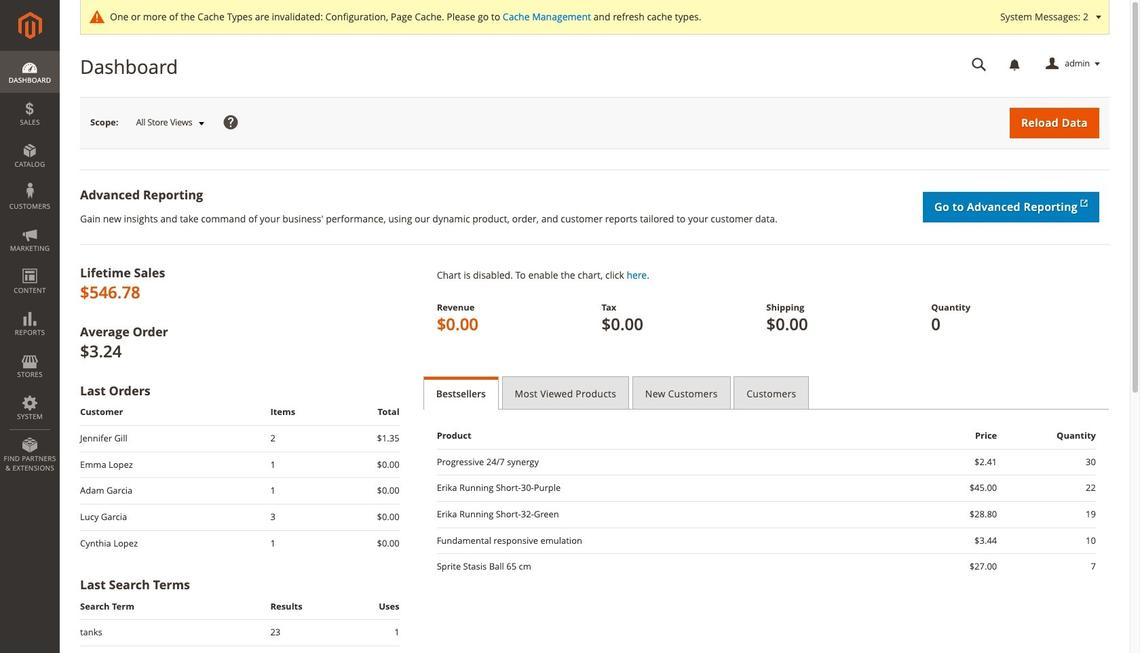 Task type: locate. For each thing, give the bounding box(es) containing it.
tab list
[[424, 377, 1110, 410]]

menu bar
[[0, 51, 60, 480]]

magento admin panel image
[[18, 12, 42, 39]]

None text field
[[963, 52, 997, 76]]



